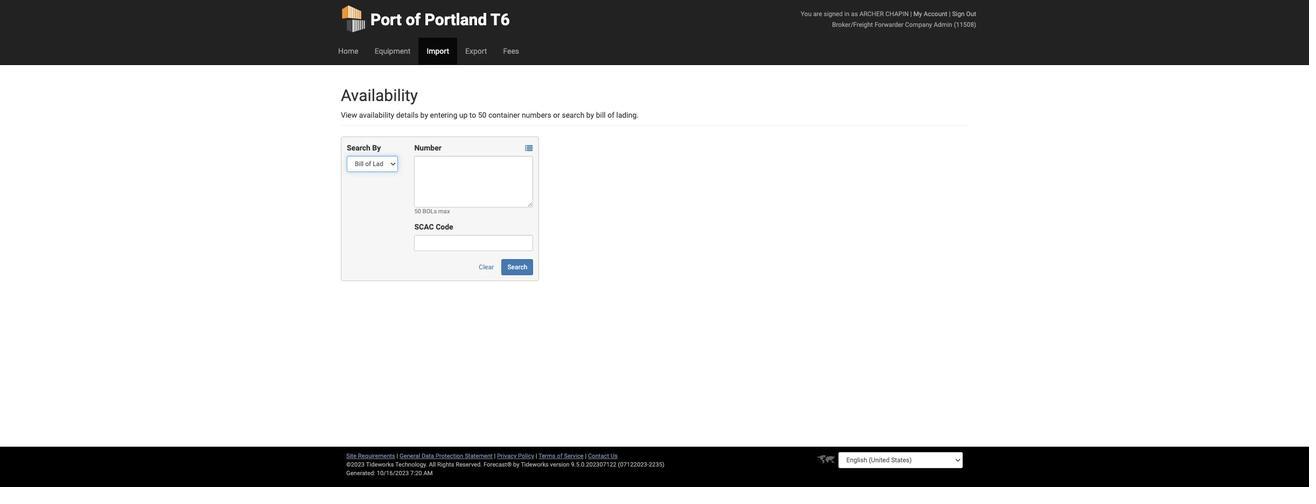 Task type: locate. For each thing, give the bounding box(es) containing it.
requirements
[[358, 453, 395, 460]]

| up tideworks
[[536, 453, 537, 460]]

search for search
[[508, 264, 527, 271]]

sign
[[952, 10, 965, 18]]

equipment
[[375, 47, 411, 55]]

fees button
[[495, 38, 527, 65]]

out
[[966, 10, 976, 18]]

1 vertical spatial 50
[[414, 208, 421, 215]]

50 bols max
[[414, 208, 450, 215]]

policy
[[518, 453, 534, 460]]

port of portland t6
[[371, 10, 510, 29]]

scac code
[[414, 223, 453, 232]]

by down privacy policy link
[[513, 462, 519, 469]]

or
[[553, 111, 560, 120]]

are
[[813, 10, 822, 18]]

site requirements | general data protection statement | privacy policy | terms of service | contact us ©2023 tideworks technology. all rights reserved. forecast® by tideworks version 9.5.0.202307122 (07122023-2235) generated: 10/16/2023 7:20 am
[[346, 453, 665, 478]]

by left bill
[[586, 111, 594, 120]]

search for search by
[[347, 144, 370, 152]]

view availability details by entering up to 50 container numbers or search by bill of lading.
[[341, 111, 639, 120]]

container
[[488, 111, 520, 120]]

archer
[[860, 10, 884, 18]]

portland
[[425, 10, 487, 29]]

site
[[346, 453, 357, 460]]

up
[[459, 111, 468, 120]]

search
[[347, 144, 370, 152], [508, 264, 527, 271]]

forwarder
[[875, 21, 904, 29]]

to
[[470, 111, 476, 120]]

export button
[[457, 38, 495, 65]]

my
[[914, 10, 922, 18]]

privacy
[[497, 453, 517, 460]]

sign out link
[[952, 10, 976, 18]]

tideworks
[[521, 462, 549, 469]]

reserved.
[[456, 462, 482, 469]]

data
[[422, 453, 434, 460]]

home button
[[330, 38, 367, 65]]

0 vertical spatial search
[[347, 144, 370, 152]]

0 horizontal spatial of
[[406, 10, 421, 29]]

0 vertical spatial of
[[406, 10, 421, 29]]

(07122023-
[[618, 462, 649, 469]]

1 vertical spatial search
[[508, 264, 527, 271]]

by right details
[[420, 111, 428, 120]]

am
[[424, 471, 433, 478]]

0 horizontal spatial search
[[347, 144, 370, 152]]

clear button
[[473, 260, 500, 276]]

t6
[[491, 10, 510, 29]]

protection
[[436, 453, 463, 460]]

fees
[[503, 47, 519, 55]]

of inside the site requirements | general data protection statement | privacy policy | terms of service | contact us ©2023 tideworks technology. all rights reserved. forecast® by tideworks version 9.5.0.202307122 (07122023-2235) generated: 10/16/2023 7:20 am
[[557, 453, 563, 460]]

contact us link
[[588, 453, 618, 460]]

|
[[910, 10, 912, 18], [949, 10, 951, 18], [397, 453, 398, 460], [494, 453, 496, 460], [536, 453, 537, 460], [585, 453, 587, 460]]

site requirements link
[[346, 453, 395, 460]]

privacy policy link
[[497, 453, 534, 460]]

1 horizontal spatial by
[[513, 462, 519, 469]]

you
[[801, 10, 812, 18]]

code
[[436, 223, 453, 232]]

view
[[341, 111, 357, 120]]

1 horizontal spatial search
[[508, 264, 527, 271]]

50
[[478, 111, 487, 120], [414, 208, 421, 215]]

lading.
[[616, 111, 639, 120]]

statement
[[465, 453, 493, 460]]

| left sign
[[949, 10, 951, 18]]

1 vertical spatial of
[[608, 111, 615, 120]]

2 horizontal spatial of
[[608, 111, 615, 120]]

entering
[[430, 111, 457, 120]]

service
[[564, 453, 584, 460]]

number
[[414, 144, 442, 152]]

2 horizontal spatial by
[[586, 111, 594, 120]]

search inside search button
[[508, 264, 527, 271]]

generated:
[[346, 471, 375, 478]]

search left by
[[347, 144, 370, 152]]

1 horizontal spatial of
[[557, 453, 563, 460]]

terms
[[539, 453, 556, 460]]

as
[[851, 10, 858, 18]]

company
[[905, 21, 932, 29]]

Number text field
[[414, 156, 533, 208]]

2 vertical spatial of
[[557, 453, 563, 460]]

0 vertical spatial 50
[[478, 111, 487, 120]]

by inside the site requirements | general data protection statement | privacy policy | terms of service | contact us ©2023 tideworks technology. all rights reserved. forecast® by tideworks version 9.5.0.202307122 (07122023-2235) generated: 10/16/2023 7:20 am
[[513, 462, 519, 469]]

of right bill
[[608, 111, 615, 120]]

search right clear
[[508, 264, 527, 271]]

by
[[420, 111, 428, 120], [586, 111, 594, 120], [513, 462, 519, 469]]

search by
[[347, 144, 381, 152]]

of up "version"
[[557, 453, 563, 460]]

in
[[844, 10, 850, 18]]

of right port
[[406, 10, 421, 29]]

scac
[[414, 223, 434, 232]]

general data protection statement link
[[400, 453, 493, 460]]

numbers
[[522, 111, 551, 120]]

50 left bols
[[414, 208, 421, 215]]

port of portland t6 link
[[341, 0, 510, 38]]

of
[[406, 10, 421, 29], [608, 111, 615, 120], [557, 453, 563, 460]]

50 right the to
[[478, 111, 487, 120]]

by
[[372, 144, 381, 152]]

bols
[[423, 208, 437, 215]]



Task type: describe. For each thing, give the bounding box(es) containing it.
search button
[[502, 260, 533, 276]]

broker/freight
[[832, 21, 873, 29]]

0 horizontal spatial 50
[[414, 208, 421, 215]]

rights
[[437, 462, 454, 469]]

©2023 tideworks
[[346, 462, 394, 469]]

all
[[429, 462, 436, 469]]

availability
[[341, 86, 418, 105]]

| up 9.5.0.202307122
[[585, 453, 587, 460]]

| left my
[[910, 10, 912, 18]]

details
[[396, 111, 419, 120]]

my account link
[[914, 10, 948, 18]]

bill
[[596, 111, 606, 120]]

us
[[611, 453, 618, 460]]

availability
[[359, 111, 394, 120]]

account
[[924, 10, 948, 18]]

chapin
[[886, 10, 909, 18]]

admin
[[934, 21, 952, 29]]

0 horizontal spatial by
[[420, 111, 428, 120]]

9.5.0.202307122
[[571, 462, 617, 469]]

7:20
[[410, 471, 422, 478]]

you are signed in as archer chapin | my account | sign out broker/freight forwarder company admin (11508)
[[801, 10, 976, 29]]

SCAC Code text field
[[414, 235, 533, 252]]

equipment button
[[367, 38, 419, 65]]

export
[[465, 47, 487, 55]]

of inside "link"
[[406, 10, 421, 29]]

port
[[371, 10, 402, 29]]

10/16/2023
[[377, 471, 409, 478]]

version
[[550, 462, 570, 469]]

import button
[[419, 38, 457, 65]]

clear
[[479, 264, 494, 271]]

| left the general
[[397, 453, 398, 460]]

home
[[338, 47, 358, 55]]

1 horizontal spatial 50
[[478, 111, 487, 120]]

forecast®
[[484, 462, 512, 469]]

2235)
[[649, 462, 665, 469]]

general
[[400, 453, 420, 460]]

show list image
[[525, 145, 533, 153]]

max
[[438, 208, 450, 215]]

(11508)
[[954, 21, 976, 29]]

technology.
[[395, 462, 427, 469]]

terms of service link
[[539, 453, 584, 460]]

contact
[[588, 453, 609, 460]]

| up forecast®
[[494, 453, 496, 460]]

signed
[[824, 10, 843, 18]]

import
[[427, 47, 449, 55]]

search
[[562, 111, 585, 120]]



Task type: vqa. For each thing, say whether or not it's contained in the screenshot.
Fees
yes



